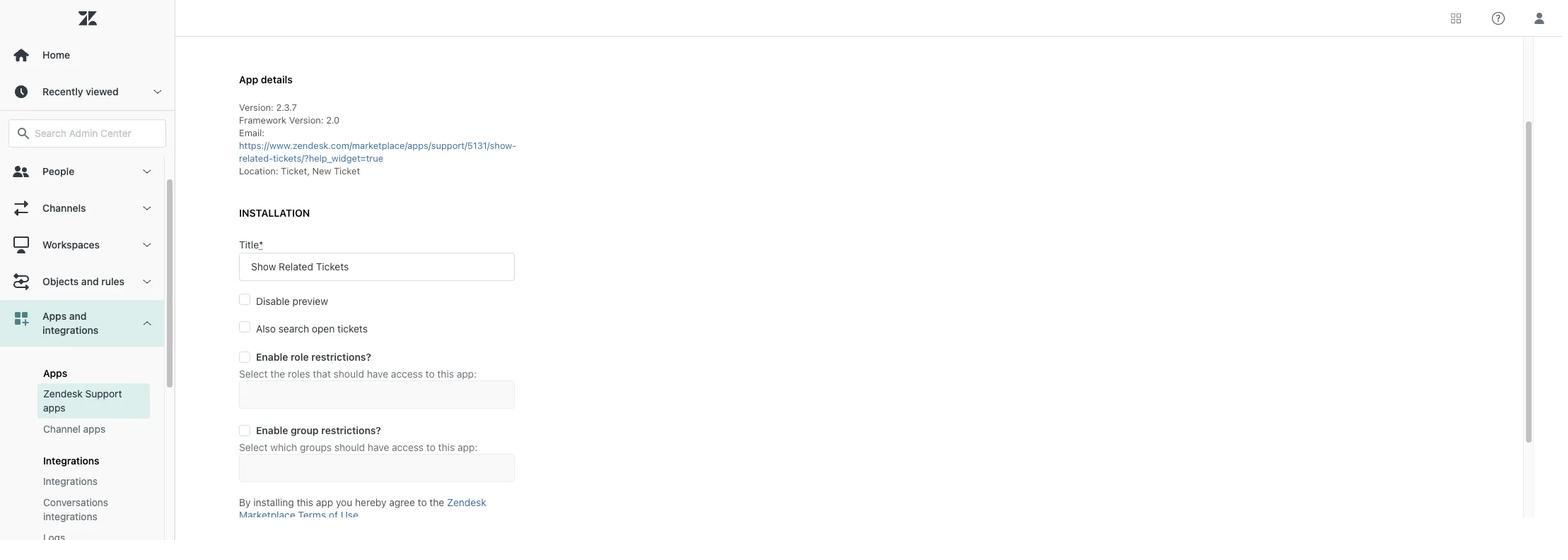 Task type: vqa. For each thing, say whether or not it's contained in the screenshot.
Objects and rules
yes



Task type: describe. For each thing, give the bounding box(es) containing it.
objects and rules
[[42, 276, 124, 288]]

rules
[[101, 276, 124, 288]]

apps and integrations
[[42, 310, 98, 337]]

help image
[[1492, 12, 1505, 24]]

1 vertical spatial apps
[[83, 424, 105, 436]]

zendesk support apps element
[[43, 387, 144, 416]]

Search Admin Center field
[[35, 127, 157, 140]]

apps for apps and integrations
[[42, 310, 67, 322]]

viewed
[[86, 86, 119, 98]]

recently viewed
[[42, 86, 119, 98]]

support
[[85, 388, 122, 400]]

apps inside zendesk support apps
[[43, 402, 65, 414]]

user menu image
[[1530, 9, 1549, 27]]

channel apps link
[[37, 419, 150, 441]]

channels button
[[0, 190, 164, 227]]

people
[[42, 165, 74, 177]]

apps for apps element
[[43, 368, 67, 380]]

tree item inside "tree"
[[0, 301, 164, 541]]

channel apps
[[43, 424, 105, 436]]

apps element
[[43, 368, 67, 380]]

conversations integrations
[[43, 497, 108, 523]]

channel
[[43, 424, 80, 436]]

channels
[[42, 202, 86, 214]]

logs element
[[43, 532, 65, 541]]

integrations inside conversations integrations
[[43, 511, 97, 523]]

conversations
[[43, 497, 108, 509]]

objects
[[42, 276, 79, 288]]

conversations integrations element
[[43, 496, 144, 525]]

primary element
[[0, 0, 175, 541]]

home button
[[0, 37, 175, 74]]



Task type: locate. For each thing, give the bounding box(es) containing it.
workspaces button
[[0, 227, 164, 264]]

tree item
[[0, 301, 164, 541]]

and down objects and rules dropdown button
[[69, 310, 87, 322]]

0 vertical spatial integrations
[[43, 455, 99, 467]]

integrations up apps element
[[42, 325, 98, 337]]

and
[[81, 276, 99, 288], [69, 310, 87, 322]]

integrations for second integrations element from the top of the apps and integrations group
[[43, 476, 98, 488]]

2 integrations from the top
[[43, 476, 98, 488]]

integrations for 2nd integrations element from the bottom of the apps and integrations group
[[43, 455, 99, 467]]

1 vertical spatial integrations
[[43, 511, 97, 523]]

None search field
[[1, 120, 173, 148]]

tree item containing apps and integrations
[[0, 301, 164, 541]]

apps down zendesk
[[43, 402, 65, 414]]

none search field inside primary element
[[1, 120, 173, 148]]

tree inside primary element
[[0, 153, 175, 541]]

conversations integrations link
[[37, 493, 150, 528]]

1 integrations element from the top
[[43, 455, 99, 467]]

and for apps
[[69, 310, 87, 322]]

2 integrations element from the top
[[43, 475, 98, 489]]

1 horizontal spatial apps
[[83, 424, 105, 436]]

apps and integrations button
[[0, 301, 164, 347]]

people button
[[0, 153, 164, 190]]

zendesk support apps
[[43, 388, 122, 414]]

0 vertical spatial apps
[[42, 310, 67, 322]]

tree containing people
[[0, 153, 175, 541]]

recently
[[42, 86, 83, 98]]

apps down objects
[[42, 310, 67, 322]]

home
[[42, 49, 70, 61]]

zendesk support apps link
[[37, 384, 150, 419]]

integrations inside apps and integrations dropdown button
[[42, 325, 98, 337]]

integrations link
[[37, 472, 150, 493]]

apps inside apps and integrations
[[42, 310, 67, 322]]

1 vertical spatial apps
[[43, 368, 67, 380]]

integrations up conversations
[[43, 476, 98, 488]]

1 vertical spatial and
[[69, 310, 87, 322]]

0 vertical spatial integrations
[[42, 325, 98, 337]]

apps inside apps and integrations group
[[43, 368, 67, 380]]

integrations
[[42, 325, 98, 337], [43, 511, 97, 523]]

recently viewed button
[[0, 74, 175, 110]]

0 vertical spatial apps
[[43, 402, 65, 414]]

integrations up integrations link
[[43, 455, 99, 467]]

and for objects
[[81, 276, 99, 288]]

workspaces
[[42, 239, 100, 251]]

and left rules
[[81, 276, 99, 288]]

apps
[[43, 402, 65, 414], [83, 424, 105, 436]]

1 integrations from the top
[[43, 455, 99, 467]]

integrations
[[43, 455, 99, 467], [43, 476, 98, 488]]

1 vertical spatial integrations
[[43, 476, 98, 488]]

integrations inside integrations link
[[43, 476, 98, 488]]

objects and rules button
[[0, 264, 164, 301]]

1 vertical spatial integrations element
[[43, 475, 98, 489]]

zendesk
[[43, 388, 83, 400]]

0 vertical spatial integrations element
[[43, 455, 99, 467]]

integrations element up integrations link
[[43, 455, 99, 467]]

integrations element up conversations
[[43, 475, 98, 489]]

apps up zendesk
[[43, 368, 67, 380]]

tree
[[0, 153, 175, 541]]

zendesk products image
[[1451, 13, 1461, 23]]

integrations element
[[43, 455, 99, 467], [43, 475, 98, 489]]

and inside apps and integrations
[[69, 310, 87, 322]]

apps down zendesk support apps element
[[83, 424, 105, 436]]

0 vertical spatial and
[[81, 276, 99, 288]]

channel apps element
[[43, 423, 105, 437]]

0 horizontal spatial apps
[[43, 402, 65, 414]]

apps
[[42, 310, 67, 322], [43, 368, 67, 380]]

apps and integrations group
[[0, 347, 164, 541]]

integrations down conversations
[[43, 511, 97, 523]]



